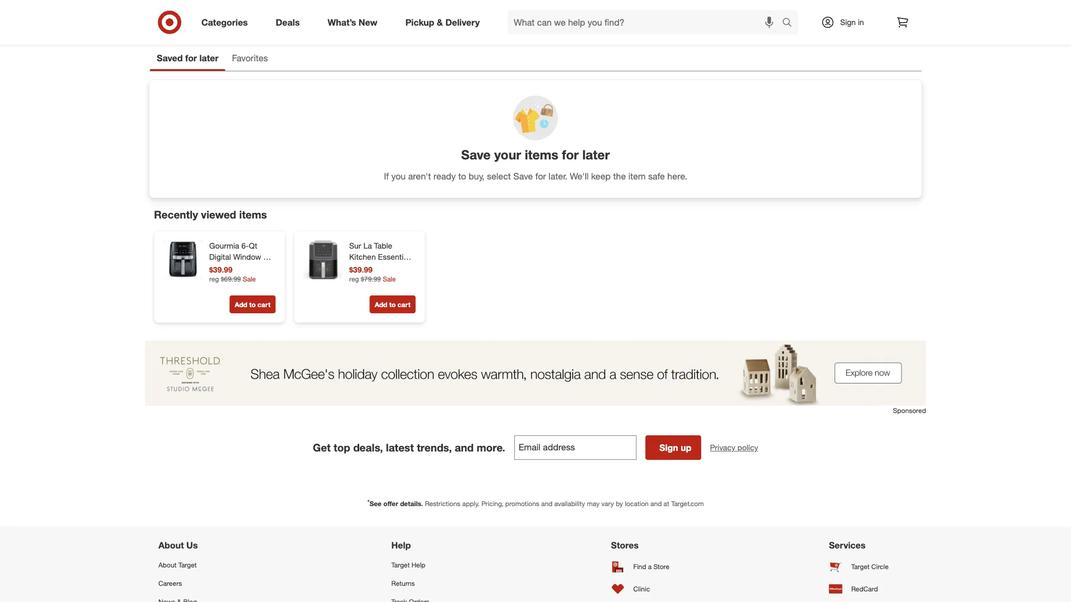 Task type: locate. For each thing, give the bounding box(es) containing it.
1 add from the left
[[235, 301, 248, 309]]

2 horizontal spatial for
[[562, 147, 579, 163]]

1 add to cart from the left
[[235, 301, 271, 309]]

items up the qt
[[239, 208, 267, 221]]

about up careers
[[159, 561, 177, 570]]

privacy
[[711, 443, 736, 453]]

cart down "essentials"
[[398, 301, 411, 309]]

1 horizontal spatial to
[[390, 301, 396, 309]]

1 horizontal spatial reg
[[349, 275, 359, 283]]

& right pickup
[[437, 17, 443, 28]]

later down categories
[[200, 53, 219, 64]]

reg inside $39.99 reg $69.99 sale
[[209, 275, 219, 283]]

1 horizontal spatial air
[[363, 264, 373, 273]]

1 reg from the left
[[209, 275, 219, 283]]

1 horizontal spatial add to cart
[[375, 301, 411, 309]]

later up the keep on the right of page
[[583, 147, 610, 163]]

sign in link
[[812, 10, 882, 35]]

reg inside $39.99 reg $79.99 sale
[[349, 275, 359, 283]]

to for sur la table kitchen essentials 5qt air fryer
[[390, 301, 396, 309]]

add to cart button
[[230, 296, 276, 314], [370, 296, 416, 314]]

add down black
[[235, 301, 248, 309]]

1 horizontal spatial help
[[412, 561, 426, 570]]

1 vertical spatial sign
[[660, 443, 679, 454]]

to for gourmia 6-qt digital window air fryer with 12 presets & guided cooking black
[[249, 301, 256, 309]]

here.
[[668, 171, 688, 182]]

2 vertical spatial for
[[536, 171, 547, 182]]

gourmia 6-qt digital window air fryer with 12 presets & guided cooking black image
[[164, 241, 203, 280], [164, 241, 203, 280]]

1 fryer from the left
[[209, 264, 227, 273]]

help
[[392, 541, 411, 552], [412, 561, 426, 570]]

$39.99 reg $69.99 sale
[[209, 265, 256, 283]]

1 horizontal spatial sign
[[841, 17, 856, 27]]

save right select
[[514, 171, 533, 182]]

0 horizontal spatial to
[[249, 301, 256, 309]]

air
[[264, 252, 273, 262], [363, 264, 373, 273]]

favorites
[[232, 53, 268, 64]]

0 horizontal spatial save
[[462, 147, 491, 163]]

2 $39.99 from the left
[[349, 265, 373, 275]]

window
[[233, 252, 261, 262]]

advertisement region
[[145, 341, 927, 406]]

0 horizontal spatial for
[[185, 53, 197, 64]]

None text field
[[515, 436, 637, 461]]

target up returns
[[392, 561, 410, 570]]

sign left up
[[660, 443, 679, 454]]

1 horizontal spatial fryer
[[375, 264, 393, 273]]

$39.99 down kitchen
[[349, 265, 373, 275]]

0 horizontal spatial &
[[238, 275, 243, 284]]

cart for sur la table kitchen essentials 5qt air fryer
[[398, 301, 411, 309]]

0 horizontal spatial help
[[392, 541, 411, 552]]

reg down 5qt
[[349, 275, 359, 283]]

target down us
[[178, 561, 197, 570]]

1 about from the top
[[159, 541, 184, 552]]

2 add to cart from the left
[[375, 301, 411, 309]]

to down $39.99 reg $79.99 sale on the top left
[[390, 301, 396, 309]]

help up the 'returns' link
[[412, 561, 426, 570]]

saved for later link
[[150, 48, 225, 71]]

fryer
[[209, 264, 227, 273], [375, 264, 393, 273]]

fryer up '$79.99'
[[375, 264, 393, 273]]

fryer inside the sur la table kitchen essentials 5qt air fryer
[[375, 264, 393, 273]]

sale for with
[[243, 275, 256, 283]]

to
[[459, 171, 467, 182], [249, 301, 256, 309], [390, 301, 396, 309]]

$39.99 down digital
[[209, 265, 233, 275]]

qt
[[249, 241, 257, 251]]

for left later.
[[536, 171, 547, 182]]

0 horizontal spatial air
[[264, 252, 273, 262]]

cart down black
[[258, 301, 271, 309]]

sign left in
[[841, 17, 856, 27]]

$39.99 inside $39.99 reg $79.99 sale
[[349, 265, 373, 275]]

reg up the cooking
[[209, 275, 219, 283]]

1 horizontal spatial &
[[437, 17, 443, 28]]

a
[[649, 563, 652, 572]]

1 horizontal spatial cart
[[398, 301, 411, 309]]

guided
[[245, 275, 271, 284]]

returns link
[[392, 575, 463, 593]]

items for your
[[525, 147, 559, 163]]

1 vertical spatial air
[[363, 264, 373, 273]]

1 horizontal spatial add to cart button
[[370, 296, 416, 314]]

add to cart button for gourmia 6-qt digital window air fryer with 12 presets & guided cooking black
[[230, 296, 276, 314]]

sponsored
[[894, 407, 927, 415]]

0 vertical spatial help
[[392, 541, 411, 552]]

0 vertical spatial items
[[525, 147, 559, 163]]

1 horizontal spatial add
[[375, 301, 388, 309]]

0 horizontal spatial $39.99
[[209, 265, 233, 275]]

get
[[313, 442, 331, 455]]

sale right '$79.99'
[[383, 275, 396, 283]]

help up target help
[[392, 541, 411, 552]]

sale inside $39.99 reg $79.99 sale
[[383, 275, 396, 283]]

1 cart from the left
[[258, 301, 271, 309]]

1 vertical spatial save
[[514, 171, 533, 182]]

add to cart button down '$79.99'
[[370, 296, 416, 314]]

about for about target
[[159, 561, 177, 570]]

saved
[[157, 53, 183, 64]]

air right window
[[264, 252, 273, 262]]

deals,
[[353, 442, 383, 455]]

kitchen
[[349, 252, 376, 262]]

for right 'saved'
[[185, 53, 197, 64]]

by
[[616, 500, 624, 509]]

2 cart from the left
[[398, 301, 411, 309]]

0 vertical spatial sign
[[841, 17, 856, 27]]

to down black
[[249, 301, 256, 309]]

about
[[159, 541, 184, 552], [159, 561, 177, 570]]

add to cart down black
[[235, 301, 271, 309]]

sale inside $39.99 reg $69.99 sale
[[243, 275, 256, 283]]

table
[[374, 241, 393, 251]]

0 horizontal spatial sale
[[243, 275, 256, 283]]

to left buy,
[[459, 171, 467, 182]]

at
[[664, 500, 670, 509]]

target for target help
[[392, 561, 410, 570]]

privacy policy link
[[711, 443, 759, 454]]

careers link
[[159, 575, 243, 593]]

0 horizontal spatial add to cart
[[235, 301, 271, 309]]

sign in
[[841, 17, 865, 27]]

trends,
[[417, 442, 452, 455]]

target for target circle
[[852, 563, 870, 572]]

favorites link
[[225, 48, 275, 71]]

1 sale from the left
[[243, 275, 256, 283]]

black
[[241, 286, 260, 296]]

0 vertical spatial about
[[159, 541, 184, 552]]

2 sale from the left
[[383, 275, 396, 283]]

for
[[185, 53, 197, 64], [562, 147, 579, 163], [536, 171, 547, 182]]

with
[[229, 264, 244, 273]]

reg for fryer
[[209, 275, 219, 283]]

pickup & delivery link
[[396, 10, 494, 35]]

fryer down digital
[[209, 264, 227, 273]]

save up buy,
[[462, 147, 491, 163]]

1 vertical spatial &
[[238, 275, 243, 284]]

saved for later
[[157, 53, 219, 64]]

sur
[[349, 241, 362, 251]]

0 horizontal spatial target
[[178, 561, 197, 570]]

1 add to cart button from the left
[[230, 296, 276, 314]]

1 horizontal spatial later
[[583, 147, 610, 163]]

deals link
[[266, 10, 314, 35]]

1 $39.99 from the left
[[209, 265, 233, 275]]

1 horizontal spatial items
[[525, 147, 559, 163]]

0 vertical spatial for
[[185, 53, 197, 64]]

sign up button
[[646, 436, 702, 461]]

buy,
[[469, 171, 485, 182]]

find a store link
[[612, 556, 681, 579]]

policy
[[738, 443, 759, 453]]

2 fryer from the left
[[375, 264, 393, 273]]

0 horizontal spatial later
[[200, 53, 219, 64]]

sur la table kitchen essentials 5qt air fryer image
[[304, 241, 343, 280], [304, 241, 343, 280]]

sign
[[841, 17, 856, 27], [660, 443, 679, 454]]

add to cart down '$79.99'
[[375, 301, 411, 309]]

1 vertical spatial about
[[159, 561, 177, 570]]

$69.99
[[221, 275, 241, 283]]

target help
[[392, 561, 426, 570]]

redcard
[[852, 586, 879, 594]]

$39.99 reg $79.99 sale
[[349, 265, 396, 283]]

cart
[[258, 301, 271, 309], [398, 301, 411, 309]]

location
[[625, 500, 649, 509]]

2 horizontal spatial target
[[852, 563, 870, 572]]

later
[[200, 53, 219, 64], [583, 147, 610, 163]]

and left more.
[[455, 442, 474, 455]]

1 vertical spatial later
[[583, 147, 610, 163]]

1 horizontal spatial $39.99
[[349, 265, 373, 275]]

2 about from the top
[[159, 561, 177, 570]]

redcard link
[[830, 579, 913, 601]]

about for about us
[[159, 541, 184, 552]]

items up if you aren't ready to buy, select save for later. we'll keep the item safe here.
[[525, 147, 559, 163]]

add down '$79.99'
[[375, 301, 388, 309]]

0 horizontal spatial fryer
[[209, 264, 227, 273]]

0 horizontal spatial reg
[[209, 275, 219, 283]]

$39.99 for fryer
[[209, 265, 233, 275]]

gourmia 6-qt digital window air fryer with 12 presets & guided cooking black link
[[209, 241, 274, 296]]

1 horizontal spatial for
[[536, 171, 547, 182]]

fryer inside gourmia 6-qt digital window air fryer with 12 presets & guided cooking black
[[209, 264, 227, 273]]

sign inside button
[[660, 443, 679, 454]]

0 horizontal spatial add to cart button
[[230, 296, 276, 314]]

0 horizontal spatial cart
[[258, 301, 271, 309]]

about up about target
[[159, 541, 184, 552]]

1 horizontal spatial sale
[[383, 275, 396, 283]]

1 vertical spatial for
[[562, 147, 579, 163]]

& down "with"
[[238, 275, 243, 284]]

if you aren't ready to buy, select save for later. we'll keep the item safe here.
[[384, 171, 688, 182]]

1 horizontal spatial save
[[514, 171, 533, 182]]

for up we'll
[[562, 147, 579, 163]]

1 vertical spatial items
[[239, 208, 267, 221]]

0 horizontal spatial add
[[235, 301, 248, 309]]

2 reg from the left
[[349, 275, 359, 283]]

5qt
[[349, 264, 361, 273]]

and left availability
[[542, 500, 553, 509]]

and
[[455, 442, 474, 455], [542, 500, 553, 509], [651, 500, 662, 509]]

0 horizontal spatial sign
[[660, 443, 679, 454]]

$39.99 inside $39.99 reg $69.99 sale
[[209, 265, 233, 275]]

about inside 'about target' link
[[159, 561, 177, 570]]

target circle
[[852, 563, 889, 572]]

0 vertical spatial later
[[200, 53, 219, 64]]

0 horizontal spatial items
[[239, 208, 267, 221]]

sur la table kitchen essentials 5qt air fryer
[[349, 241, 414, 273]]

&
[[437, 17, 443, 28], [238, 275, 243, 284]]

sale down 12
[[243, 275, 256, 283]]

1 horizontal spatial target
[[392, 561, 410, 570]]

delivery
[[446, 17, 480, 28]]

0 vertical spatial air
[[264, 252, 273, 262]]

2 add from the left
[[375, 301, 388, 309]]

viewed
[[201, 208, 236, 221]]

empty cart bullseye image
[[452, 0, 620, 27]]

air up '$79.99'
[[363, 264, 373, 273]]

for inside 'link'
[[185, 53, 197, 64]]

target left circle
[[852, 563, 870, 572]]

add to cart button down black
[[230, 296, 276, 314]]

and left at
[[651, 500, 662, 509]]

items
[[525, 147, 559, 163], [239, 208, 267, 221]]

recently viewed items
[[154, 208, 267, 221]]

2 add to cart button from the left
[[370, 296, 416, 314]]

your
[[495, 147, 522, 163]]



Task type: vqa. For each thing, say whether or not it's contained in the screenshot.
the 6
no



Task type: describe. For each thing, give the bounding box(es) containing it.
2 horizontal spatial and
[[651, 500, 662, 509]]

restrictions
[[425, 500, 461, 509]]

safe
[[649, 171, 665, 182]]

aren't
[[409, 171, 431, 182]]

careers
[[159, 580, 182, 588]]

what's new link
[[318, 10, 392, 35]]

la
[[364, 241, 372, 251]]

categories link
[[192, 10, 262, 35]]

cart for gourmia 6-qt digital window air fryer with 12 presets & guided cooking black
[[258, 301, 271, 309]]

essentials
[[378, 252, 414, 262]]

2 horizontal spatial to
[[459, 171, 467, 182]]

details.
[[400, 500, 423, 509]]

target circle link
[[830, 556, 913, 579]]

about target
[[159, 561, 197, 570]]

stores
[[612, 541, 639, 552]]

cooking
[[209, 286, 239, 296]]

select
[[487, 171, 511, 182]]

sign up
[[660, 443, 692, 454]]

add for with
[[235, 301, 248, 309]]

air inside the sur la table kitchen essentials 5qt air fryer
[[363, 264, 373, 273]]

keep
[[592, 171, 611, 182]]

sur la table kitchen essentials 5qt air fryer link
[[349, 241, 414, 273]]

0 horizontal spatial and
[[455, 442, 474, 455]]

store
[[654, 563, 670, 572]]

availability
[[555, 500, 586, 509]]

add to cart for gourmia 6-qt digital window air fryer with 12 presets & guided cooking black
[[235, 301, 271, 309]]

about target link
[[159, 556, 243, 575]]

later.
[[549, 171, 568, 182]]

apply.
[[463, 500, 480, 509]]

us
[[187, 541, 198, 552]]

sale for fryer
[[383, 275, 396, 283]]

offer
[[384, 500, 399, 509]]

sign for sign in
[[841, 17, 856, 27]]

privacy policy
[[711, 443, 759, 453]]

we'll
[[570, 171, 589, 182]]

target.com
[[672, 500, 704, 509]]

find
[[634, 563, 647, 572]]

save your items for later
[[462, 147, 610, 163]]

1 vertical spatial help
[[412, 561, 426, 570]]

you
[[392, 171, 406, 182]]

find a store
[[634, 563, 670, 572]]

deals
[[276, 17, 300, 28]]

item
[[629, 171, 646, 182]]

air inside gourmia 6-qt digital window air fryer with 12 presets & guided cooking black
[[264, 252, 273, 262]]

categories
[[202, 17, 248, 28]]

& inside gourmia 6-qt digital window air fryer with 12 presets & guided cooking black
[[238, 275, 243, 284]]

see
[[370, 500, 382, 509]]

0 vertical spatial save
[[462, 147, 491, 163]]

in
[[859, 17, 865, 27]]

latest
[[386, 442, 414, 455]]

$79.99
[[361, 275, 381, 283]]

add to cart button for sur la table kitchen essentials 5qt air fryer
[[370, 296, 416, 314]]

new
[[359, 17, 378, 28]]

what's new
[[328, 17, 378, 28]]

clinic
[[634, 586, 650, 594]]

returns
[[392, 580, 415, 588]]

pricing,
[[482, 500, 504, 509]]

gourmia
[[209, 241, 239, 251]]

about us
[[159, 541, 198, 552]]

presets
[[209, 275, 236, 284]]

top
[[334, 442, 351, 455]]

0 vertical spatial &
[[437, 17, 443, 28]]

get top deals, latest trends, and more.
[[313, 442, 506, 455]]

$39.99 for air
[[349, 265, 373, 275]]

promotions
[[506, 500, 540, 509]]

reg for air
[[349, 275, 359, 283]]

digital
[[209, 252, 231, 262]]

may
[[587, 500, 600, 509]]

1 horizontal spatial and
[[542, 500, 553, 509]]

*
[[368, 499, 370, 506]]

pickup & delivery
[[406, 17, 480, 28]]

pickup
[[406, 17, 435, 28]]

12
[[246, 264, 255, 273]]

search
[[778, 18, 805, 29]]

target help link
[[392, 556, 463, 575]]

* see offer details. restrictions apply. pricing, promotions and availability may vary by location and at target.com
[[368, 499, 704, 509]]

sign for sign up
[[660, 443, 679, 454]]

add to cart for sur la table kitchen essentials 5qt air fryer
[[375, 301, 411, 309]]

vary
[[602, 500, 614, 509]]

the
[[614, 171, 626, 182]]

add for fryer
[[375, 301, 388, 309]]

if
[[384, 171, 389, 182]]

search button
[[778, 10, 805, 37]]

recently
[[154, 208, 198, 221]]

circle
[[872, 563, 889, 572]]

what's
[[328, 17, 356, 28]]

later inside 'link'
[[200, 53, 219, 64]]

clinic link
[[612, 579, 681, 601]]

What can we help you find? suggestions appear below search field
[[508, 10, 786, 35]]

items for viewed
[[239, 208, 267, 221]]

up
[[681, 443, 692, 454]]



